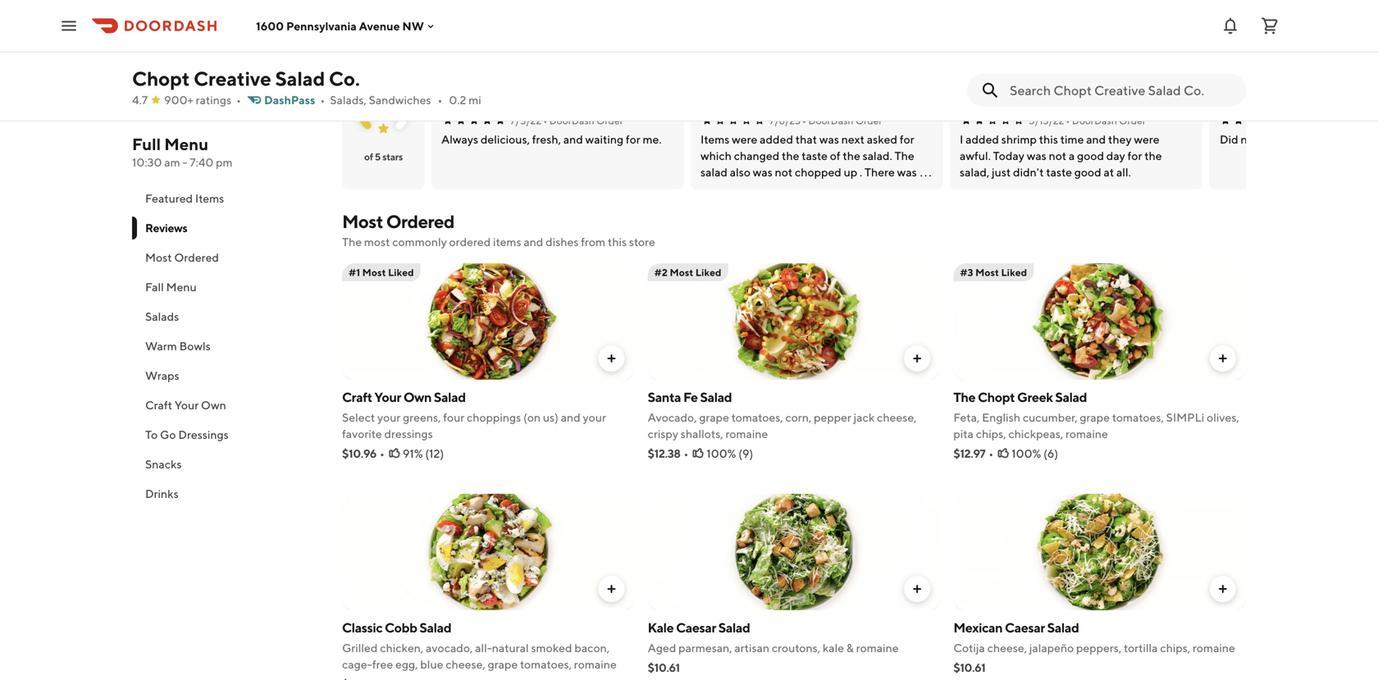 Task type: describe. For each thing, give the bounding box(es) containing it.
choppings
[[467, 411, 521, 424]]

craft your own
[[145, 398, 226, 412]]

the inside most ordered the most commonly ordered items and dishes from this store
[[342, 235, 362, 249]]

add item to cart image for santa fe salad
[[911, 352, 924, 365]]

1 horizontal spatial 4.7
[[372, 100, 395, 119]]

mexican caesar salad cotija cheese, jalapeño peppers, tortilla chips, romaine $10.61
[[953, 620, 1235, 674]]

pennsylvania
[[286, 19, 357, 33]]

0 vertical spatial chopt
[[132, 67, 190, 90]]

• left salads,
[[320, 93, 325, 107]]

91% (12)
[[403, 447, 444, 460]]

creative
[[194, 67, 271, 90]]

and inside most ordered the most commonly ordered items and dishes from this store
[[524, 235, 543, 249]]

• left 0.2
[[438, 93, 442, 107]]

91%
[[403, 447, 423, 460]]

jack
[[854, 411, 875, 424]]

cheese, inside 'santa fe salad avocado, grape tomatoes, corn, pepper jack cheese, crispy shallots, romaine'
[[877, 411, 917, 424]]

salad inside craft your own salad select your greens, four choppings (on us) and your favorite dressings
[[434, 389, 466, 405]]

kale
[[823, 641, 844, 655]]

cheese, inside classic cobb salad grilled chicken, avocado, all-natural smoked bacon, cage-free egg, blue cheese, grape tomatoes, romaine
[[446, 657, 485, 671]]

1600
[[256, 19, 284, 33]]

the inside the chopt greek salad feta, english cucumber, grape tomatoes, simpli olives, pita chips, chickpeas, romaine
[[953, 389, 975, 405]]

craft your own salad select your greens, four choppings (on us) and your favorite dressings
[[342, 389, 606, 441]]

all-
[[475, 641, 492, 655]]

snacks button
[[132, 450, 322, 479]]

4
[[419, 37, 426, 51]]

egg,
[[395, 657, 418, 671]]

2 • doordash order from the left
[[802, 115, 882, 126]]

candy s
[[998, 83, 1045, 99]]

0 items, open order cart image
[[1260, 16, 1280, 36]]

0 horizontal spatial s
[[453, 82, 461, 100]]

blue
[[420, 657, 443, 671]]

warm bowls
[[145, 339, 211, 353]]

$12.38 •
[[648, 447, 689, 460]]

tomatoes, inside classic cobb salad grilled chicken, avocado, all-natural smoked bacon, cage-free egg, blue cheese, grape tomatoes, romaine
[[520, 657, 572, 671]]

• doordash order for c
[[1066, 115, 1146, 126]]

snacks
[[145, 457, 182, 471]]

pepper
[[814, 411, 851, 424]]

doordash for s
[[549, 115, 594, 126]]

5/13/22
[[1029, 115, 1064, 126]]

most inside 'button'
[[145, 251, 172, 264]]

100% (9)
[[707, 447, 753, 460]]

mexican
[[953, 620, 1003, 635]]

full menu 10:30 am - 7:40 pm
[[132, 135, 233, 169]]

avocado,
[[426, 641, 473, 655]]

chicken,
[[380, 641, 424, 655]]

own for craft your own
[[201, 398, 226, 412]]

ratings inside reviews 900+ ratings • 4 public reviews
[[374, 37, 409, 51]]

dressings
[[384, 427, 433, 441]]

liked for own
[[388, 267, 414, 278]]

drinks
[[145, 487, 179, 500]]

avenue
[[359, 19, 400, 33]]

most ordered button
[[132, 243, 322, 272]]

2 order from the left
[[855, 115, 882, 126]]

classic
[[342, 620, 382, 635]]

900+ inside reviews 900+ ratings • 4 public reviews
[[342, 37, 371, 51]]

7/5/22
[[510, 115, 542, 126]]

olives,
[[1207, 411, 1239, 424]]

own for craft your own salad select your greens, four choppings (on us) and your favorite dressings
[[403, 389, 432, 405]]

most for craft
[[362, 267, 386, 278]]

four
[[443, 411, 464, 424]]

parmesan,
[[679, 641, 732, 655]]

caesar for mexican
[[1005, 620, 1045, 635]]

fall menu
[[145, 280, 197, 294]]

aged
[[648, 641, 676, 655]]

fe
[[683, 389, 698, 405]]

wraps button
[[132, 361, 322, 390]]

fall menu button
[[132, 272, 322, 302]]

$12.38
[[648, 447, 680, 460]]

add item to cart image for craft your own salad
[[605, 352, 618, 365]]

tomatoes, inside 'santa fe salad avocado, grape tomatoes, corn, pepper jack cheese, crispy shallots, romaine'
[[732, 411, 783, 424]]

commonly
[[392, 235, 447, 249]]

$10.61 for mexican
[[953, 661, 985, 674]]

$12.97 •
[[953, 447, 994, 460]]

salad for chopt creative salad co.
[[275, 67, 325, 90]]

$10.96
[[342, 447, 377, 460]]

ordered for most ordered the most commonly ordered items and dishes from this store
[[386, 211, 454, 232]]

menu for fall
[[166, 280, 197, 294]]

romaine inside 'santa fe salad avocado, grape tomatoes, corn, pepper jack cheese, crispy shallots, romaine'
[[726, 427, 768, 441]]

featured items
[[145, 192, 224, 205]]

chopt inside the chopt greek salad feta, english cucumber, grape tomatoes, simpli olives, pita chips, chickpeas, romaine
[[978, 389, 1015, 405]]

• right 7/5/22
[[543, 115, 547, 126]]

artisan
[[735, 641, 770, 655]]

chopt creative salad co.
[[132, 67, 360, 90]]

add item to cart image for kale caesar salad
[[911, 582, 924, 596]]

• right $12.38
[[684, 447, 689, 460]]

public
[[428, 37, 460, 51]]

• right $10.96
[[380, 447, 385, 460]]

croutons,
[[772, 641, 820, 655]]

liked for salad
[[696, 267, 722, 278]]

#3 most liked
[[960, 267, 1027, 278]]

&
[[847, 641, 854, 655]]

(on
[[523, 411, 541, 424]]

full
[[132, 135, 161, 154]]

from
[[581, 235, 605, 249]]

this
[[608, 235, 627, 249]]

(6)
[[1044, 447, 1058, 460]]

open menu image
[[59, 16, 79, 36]]

your for craft your own salad select your greens, four choppings (on us) and your favorite dressings
[[374, 389, 401, 405]]

grape inside the chopt greek salad feta, english cucumber, grape tomatoes, simpli olives, pita chips, chickpeas, romaine
[[1080, 411, 1110, 424]]

5
[[375, 151, 381, 162]]

0 horizontal spatial 4.7
[[132, 93, 148, 107]]

jalapeño
[[1029, 641, 1074, 655]]

romaine inside kale caesar salad aged parmesan, artisan croutons, kale & romaine $10.61
[[856, 641, 899, 655]]

go
[[160, 428, 176, 441]]

classic cobb salad image
[[342, 494, 635, 610]]

of 5 stars
[[364, 151, 403, 162]]

order for s
[[596, 115, 623, 126]]

sharmayne h
[[479, 83, 556, 99]]

romaine inside the mexican caesar salad cotija cheese, jalapeño peppers, tortilla chips, romaine $10.61
[[1193, 641, 1235, 655]]

craft for craft your own
[[145, 398, 172, 412]]

reviews 900+ ratings • 4 public reviews
[[342, 13, 502, 51]]

sandwiches
[[369, 93, 431, 107]]

ordered for most ordered
[[174, 251, 219, 264]]

#2 most liked
[[654, 267, 722, 278]]

tomatoes, inside the chopt greek salad feta, english cucumber, grape tomatoes, simpli olives, pita chips, chickpeas, romaine
[[1112, 411, 1164, 424]]

salads button
[[132, 302, 322, 331]]

-
[[182, 155, 187, 169]]

classic cobb salad grilled chicken, avocado, all-natural smoked bacon, cage-free egg, blue cheese, grape tomatoes, romaine
[[342, 620, 617, 671]]

salad for mexican caesar salad cotija cheese, jalapeño peppers, tortilla chips, romaine $10.61
[[1047, 620, 1079, 635]]

• inside reviews 900+ ratings • 4 public reviews
[[412, 37, 416, 51]]

100% for avocado,
[[707, 447, 736, 460]]

salads,
[[330, 93, 367, 107]]

100% for salad
[[1012, 447, 1041, 460]]



Task type: locate. For each thing, give the bounding box(es) containing it.
• doordash order
[[543, 115, 623, 126], [802, 115, 882, 126], [1066, 115, 1146, 126]]

menu inside fall menu 'button'
[[166, 280, 197, 294]]

chips, down english
[[976, 427, 1006, 441]]

sharmayne
[[479, 83, 544, 99]]

chips, inside the mexican caesar salad cotija cheese, jalapeño peppers, tortilla chips, romaine $10.61
[[1160, 641, 1190, 655]]

cheese, down mexican
[[987, 641, 1027, 655]]

1 vertical spatial reviews
[[145, 221, 187, 235]]

craft inside craft your own salad select your greens, four choppings (on us) and your favorite dressings
[[342, 389, 372, 405]]

ordered up fall menu
[[174, 251, 219, 264]]

• left 4
[[412, 37, 416, 51]]

warm
[[145, 339, 177, 353]]

liked right #3
[[1001, 267, 1027, 278]]

your up select at the bottom left of page
[[374, 389, 401, 405]]

order for c
[[1119, 115, 1146, 126]]

1 horizontal spatial tomatoes,
[[732, 411, 783, 424]]

doordash down item search "search box"
[[1072, 115, 1117, 126]]

caesar up jalapeño
[[1005, 620, 1045, 635]]

1 horizontal spatial ordered
[[386, 211, 454, 232]]

$10.61 for kale
[[648, 661, 680, 674]]

most right #2
[[670, 267, 693, 278]]

salad inside classic cobb salad grilled chicken, avocado, all-natural smoked bacon, cage-free egg, blue cheese, grape tomatoes, romaine
[[420, 620, 451, 635]]

favorite
[[342, 427, 382, 441]]

grape up shallots,
[[699, 411, 729, 424]]

most right #1
[[362, 267, 386, 278]]

wraps
[[145, 369, 179, 382]]

cheese,
[[877, 411, 917, 424], [987, 641, 1027, 655], [446, 657, 485, 671]]

reviews inside reviews 900+ ratings • 4 public reviews
[[342, 13, 408, 34]]

$10.61 down aged
[[648, 661, 680, 674]]

900+ down 1600 pennsylvania avenue nw popup button
[[342, 37, 371, 51]]

0 horizontal spatial chopt
[[132, 67, 190, 90]]

1 horizontal spatial 900+
[[342, 37, 371, 51]]

0 horizontal spatial 100%
[[707, 447, 736, 460]]

100% left (9)
[[707, 447, 736, 460]]

liked right #2
[[696, 267, 722, 278]]

2 caesar from the left
[[1005, 620, 1045, 635]]

1 horizontal spatial 100%
[[1012, 447, 1041, 460]]

1 vertical spatial chips,
[[1160, 641, 1190, 655]]

2 100% from the left
[[1012, 447, 1041, 460]]

2 liked from the left
[[696, 267, 722, 278]]

0 horizontal spatial tomatoes,
[[520, 657, 572, 671]]

4.7 right salads,
[[372, 100, 395, 119]]

add item to cart image for mexican caesar salad
[[1217, 582, 1230, 596]]

chips,
[[976, 427, 1006, 441], [1160, 641, 1190, 655]]

• right 7/6/23
[[802, 115, 806, 126]]

salad up jalapeño
[[1047, 620, 1079, 635]]

chopt up english
[[978, 389, 1015, 405]]

reviews link
[[342, 13, 408, 34]]

0 horizontal spatial 900+
[[164, 93, 194, 107]]

0 horizontal spatial your
[[377, 411, 401, 424]]

3 order from the left
[[1119, 115, 1146, 126]]

salad for kale caesar salad aged parmesan, artisan croutons, kale & romaine $10.61
[[718, 620, 750, 635]]

3 doordash from the left
[[1072, 115, 1117, 126]]

and right us)
[[561, 411, 581, 424]]

order
[[596, 115, 623, 126], [855, 115, 882, 126], [1119, 115, 1146, 126]]

your up to go dressings
[[175, 398, 199, 412]]

0 horizontal spatial doordash
[[549, 115, 594, 126]]

most inside most ordered the most commonly ordered items and dishes from this store
[[342, 211, 383, 232]]

kale caesar salad image
[[648, 494, 940, 610]]

0 horizontal spatial ordered
[[174, 251, 219, 264]]

add item to cart image
[[605, 352, 618, 365], [1217, 352, 1230, 365], [1217, 582, 1230, 596]]

bowls
[[179, 339, 211, 353]]

0 horizontal spatial and
[[524, 235, 543, 249]]

$10.96 •
[[342, 447, 385, 460]]

1 vertical spatial chopt
[[978, 389, 1015, 405]]

own
[[403, 389, 432, 405], [201, 398, 226, 412]]

grape inside 'santa fe salad avocado, grape tomatoes, corn, pepper jack cheese, crispy shallots, romaine'
[[699, 411, 729, 424]]

tomatoes, up (9)
[[732, 411, 783, 424]]

10:30
[[132, 155, 162, 169]]

chips, right "tortilla"
[[1160, 641, 1190, 655]]

mi
[[469, 93, 481, 107]]

most right #3
[[975, 267, 999, 278]]

tomatoes, down smoked
[[520, 657, 572, 671]]

stars
[[382, 151, 403, 162]]

caesar up parmesan, at the bottom of page
[[676, 620, 716, 635]]

ordered inside 'button'
[[174, 251, 219, 264]]

us)
[[543, 411, 559, 424]]

2 horizontal spatial grape
[[1080, 411, 1110, 424]]

salad inside the chopt greek salad feta, english cucumber, grape tomatoes, simpli olives, pita chips, chickpeas, romaine
[[1055, 389, 1087, 405]]

your inside craft your own salad select your greens, four choppings (on us) and your favorite dressings
[[374, 389, 401, 405]]

add item to cart image for the chopt greek salad
[[1217, 352, 1230, 365]]

1 horizontal spatial caesar
[[1005, 620, 1045, 635]]

1 horizontal spatial chips,
[[1160, 641, 1190, 655]]

0 horizontal spatial grape
[[488, 657, 518, 671]]

romaine down bacon,
[[574, 657, 617, 671]]

• down 'creative'
[[236, 93, 241, 107]]

cheese, right jack
[[877, 411, 917, 424]]

1 vertical spatial menu
[[166, 280, 197, 294]]

ordered up "commonly" on the top of the page
[[386, 211, 454, 232]]

of
[[364, 151, 373, 162]]

most ordered
[[145, 251, 219, 264]]

menu for full
[[164, 135, 208, 154]]

0 horizontal spatial • doordash order
[[543, 115, 623, 126]]

items
[[195, 192, 224, 205]]

1 liked from the left
[[388, 267, 414, 278]]

caesar for kale
[[676, 620, 716, 635]]

salad
[[275, 67, 325, 90], [434, 389, 466, 405], [700, 389, 732, 405], [1055, 389, 1087, 405], [420, 620, 451, 635], [718, 620, 750, 635], [1047, 620, 1079, 635]]

craft up select at the bottom left of page
[[342, 389, 372, 405]]

1 horizontal spatial chopt
[[978, 389, 1015, 405]]

romaine right "tortilla"
[[1193, 641, 1235, 655]]

1 doordash from the left
[[549, 115, 594, 126]]

mexican caesar salad image
[[953, 494, 1246, 610]]

1 horizontal spatial cheese,
[[877, 411, 917, 424]]

featured items button
[[132, 184, 322, 213]]

greek
[[1017, 389, 1053, 405]]

your inside button
[[175, 398, 199, 412]]

• doordash order down item search "search box"
[[1066, 115, 1146, 126]]

0 vertical spatial the
[[342, 235, 362, 249]]

1 horizontal spatial $10.61
[[953, 661, 985, 674]]

0 horizontal spatial caesar
[[676, 620, 716, 635]]

drinks button
[[132, 479, 322, 509]]

grilled
[[342, 641, 378, 655]]

• right "$12.97" on the bottom
[[989, 447, 994, 460]]

romaine inside the chopt greek salad feta, english cucumber, grape tomatoes, simpli olives, pita chips, chickpeas, romaine
[[1066, 427, 1108, 441]]

am
[[164, 155, 180, 169]]

doordash right 7/6/23
[[808, 115, 854, 126]]

0 horizontal spatial ratings
[[196, 93, 231, 107]]

900+
[[342, 37, 371, 51], [164, 93, 194, 107]]

the chopt greek salad image
[[953, 263, 1246, 380]]

2 doordash from the left
[[808, 115, 854, 126]]

next image
[[1226, 33, 1240, 46]]

0 horizontal spatial $10.61
[[648, 661, 680, 674]]

reviews
[[463, 37, 502, 51]]

salad for santa fe salad avocado, grape tomatoes, corn, pepper jack cheese, crispy shallots, romaine
[[700, 389, 732, 405]]

1 caesar from the left
[[676, 620, 716, 635]]

liked for greek
[[1001, 267, 1027, 278]]

1 horizontal spatial craft
[[342, 389, 372, 405]]

romaine inside classic cobb salad grilled chicken, avocado, all-natural smoked bacon, cage-free egg, blue cheese, grape tomatoes, romaine
[[574, 657, 617, 671]]

the chopt greek salad feta, english cucumber, grape tomatoes, simpli olives, pita chips, chickpeas, romaine
[[953, 389, 1239, 441]]

1 horizontal spatial liked
[[696, 267, 722, 278]]

2 horizontal spatial liked
[[1001, 267, 1027, 278]]

salad for classic cobb salad grilled chicken, avocado, all-natural smoked bacon, cage-free egg, blue cheese, grape tomatoes, romaine
[[420, 620, 451, 635]]

salad inside 'santa fe salad avocado, grape tomatoes, corn, pepper jack cheese, crispy shallots, romaine'
[[700, 389, 732, 405]]

1 vertical spatial the
[[953, 389, 975, 405]]

shallots,
[[681, 427, 723, 441]]

0 horizontal spatial craft
[[145, 398, 172, 412]]

santa fe salad image
[[648, 263, 940, 380]]

ordered
[[386, 211, 454, 232], [174, 251, 219, 264]]

most up fall on the top of page
[[145, 251, 172, 264]]

grape down natural
[[488, 657, 518, 671]]

0 vertical spatial and
[[524, 235, 543, 249]]

0 vertical spatial reviews
[[342, 13, 408, 34]]

0 vertical spatial menu
[[164, 135, 208, 154]]

pm
[[216, 155, 233, 169]]

menu right fall on the top of page
[[166, 280, 197, 294]]

0 vertical spatial 900+
[[342, 37, 371, 51]]

featured
[[145, 192, 193, 205]]

2 horizontal spatial cheese,
[[987, 641, 1027, 655]]

romaine down the 'cucumber,'
[[1066, 427, 1108, 441]]

0 horizontal spatial own
[[201, 398, 226, 412]]

• doordash order down h
[[543, 115, 623, 126]]

craft inside button
[[145, 398, 172, 412]]

ordered
[[449, 235, 491, 249]]

the
[[342, 235, 362, 249], [953, 389, 975, 405]]

0 horizontal spatial order
[[596, 115, 623, 126]]

salad up artisan
[[718, 620, 750, 635]]

ratings down avenue
[[374, 37, 409, 51]]

doordash for c
[[1072, 115, 1117, 126]]

and inside craft your own salad select your greens, four choppings (on us) and your favorite dressings
[[561, 411, 581, 424]]

add item to cart image
[[911, 352, 924, 365], [605, 582, 618, 596], [911, 582, 924, 596]]

• right the 5/13/22
[[1066, 115, 1070, 126]]

•
[[412, 37, 416, 51], [236, 93, 241, 107], [320, 93, 325, 107], [438, 93, 442, 107], [543, 115, 547, 126], [802, 115, 806, 126], [1066, 115, 1070, 126], [380, 447, 385, 460], [684, 447, 689, 460], [989, 447, 994, 460]]

reviews for reviews
[[145, 221, 187, 235]]

2 your from the left
[[583, 411, 606, 424]]

free
[[372, 657, 393, 671]]

(9)
[[738, 447, 753, 460]]

0.2
[[449, 93, 466, 107]]

menu up -
[[164, 135, 208, 154]]

1 vertical spatial cheese,
[[987, 641, 1027, 655]]

most ordered the most commonly ordered items and dishes from this store
[[342, 211, 655, 249]]

1 horizontal spatial reviews
[[342, 13, 408, 34]]

ordered inside most ordered the most commonly ordered items and dishes from this store
[[386, 211, 454, 232]]

0 horizontal spatial liked
[[388, 267, 414, 278]]

santa
[[648, 389, 681, 405]]

warm bowls button
[[132, 331, 322, 361]]

0 vertical spatial chips,
[[976, 427, 1006, 441]]

most for santa
[[670, 267, 693, 278]]

candy
[[998, 83, 1035, 99]]

1600 pennsylvania avenue nw
[[256, 19, 424, 33]]

salad inside the mexican caesar salad cotija cheese, jalapeño peppers, tortilla chips, romaine $10.61
[[1047, 620, 1079, 635]]

2 horizontal spatial order
[[1119, 115, 1146, 126]]

crispy
[[648, 427, 678, 441]]

1 vertical spatial 900+
[[164, 93, 194, 107]]

your for craft your own
[[175, 398, 199, 412]]

1 order from the left
[[596, 115, 623, 126]]

1 $10.61 from the left
[[648, 661, 680, 674]]

chopt up 900+ ratings • at the left of the page
[[132, 67, 190, 90]]

s left "mi"
[[453, 82, 461, 100]]

#2
[[654, 267, 668, 278]]

1 horizontal spatial doordash
[[808, 115, 854, 126]]

1 vertical spatial and
[[561, 411, 581, 424]]

grape
[[699, 411, 729, 424], [1080, 411, 1110, 424], [488, 657, 518, 671]]

0 horizontal spatial cheese,
[[446, 657, 485, 671]]

1 horizontal spatial and
[[561, 411, 581, 424]]

salad up dashpass •
[[275, 67, 325, 90]]

dishes
[[546, 235, 579, 249]]

900+ ratings •
[[164, 93, 241, 107]]

the up feta, at the right bottom
[[953, 389, 975, 405]]

1 your from the left
[[377, 411, 401, 424]]

$10.61
[[648, 661, 680, 674], [953, 661, 985, 674]]

1600 pennsylvania avenue nw button
[[256, 19, 437, 33]]

romaine right &
[[856, 641, 899, 655]]

caesar inside the mexican caesar salad cotija cheese, jalapeño peppers, tortilla chips, romaine $10.61
[[1005, 620, 1045, 635]]

1 horizontal spatial • doordash order
[[802, 115, 882, 126]]

0 horizontal spatial chips,
[[976, 427, 1006, 441]]

smoked
[[531, 641, 572, 655]]

0 horizontal spatial reviews
[[145, 221, 187, 235]]

cotija
[[953, 641, 985, 655]]

caesar inside kale caesar salad aged parmesan, artisan croutons, kale & romaine $10.61
[[676, 620, 716, 635]]

your up dressings
[[377, 411, 401, 424]]

store
[[629, 235, 655, 249]]

#1
[[349, 267, 360, 278]]

craft down the wraps
[[145, 398, 172, 412]]

liked down "commonly" on the top of the page
[[388, 267, 414, 278]]

0 horizontal spatial the
[[342, 235, 362, 249]]

and right items
[[524, 235, 543, 249]]

grape right the 'cucumber,'
[[1080, 411, 1110, 424]]

romaine up (9)
[[726, 427, 768, 441]]

2 horizontal spatial • doordash order
[[1066, 115, 1146, 126]]

salad right fe
[[700, 389, 732, 405]]

craft your own salad image
[[342, 263, 635, 380]]

dressings
[[178, 428, 229, 441]]

900+ up full menu 10:30 am - 7:40 pm
[[164, 93, 194, 107]]

own inside craft your own button
[[201, 398, 226, 412]]

your
[[377, 411, 401, 424], [583, 411, 606, 424]]

$10.61 down "cotija"
[[953, 661, 985, 674]]

most
[[364, 235, 390, 249]]

0 vertical spatial cheese,
[[877, 411, 917, 424]]

1 100% from the left
[[707, 447, 736, 460]]

chickpeas,
[[1008, 427, 1063, 441]]

doordash down h
[[549, 115, 594, 126]]

salad up the 'cucumber,'
[[1055, 389, 1087, 405]]

4.7
[[132, 93, 148, 107], [372, 100, 395, 119]]

• doordash order for s
[[543, 115, 623, 126]]

menu inside full menu 10:30 am - 7:40 pm
[[164, 135, 208, 154]]

7:40
[[190, 155, 214, 169]]

Item Search search field
[[1010, 81, 1233, 99]]

100% (6)
[[1012, 447, 1058, 460]]

0 vertical spatial ratings
[[374, 37, 409, 51]]

2 horizontal spatial doordash
[[1072, 115, 1117, 126]]

1 horizontal spatial order
[[855, 115, 882, 126]]

4.7 up full
[[132, 93, 148, 107]]

grape inside classic cobb salad grilled chicken, avocado, all-natural smoked bacon, cage-free egg, blue cheese, grape tomatoes, romaine
[[488, 657, 518, 671]]

reviews for reviews 900+ ratings • 4 public reviews
[[342, 13, 408, 34]]

cheese, inside the mexican caesar salad cotija cheese, jalapeño peppers, tortilla chips, romaine $10.61
[[987, 641, 1027, 655]]

cheese, down avocado,
[[446, 657, 485, 671]]

chopt
[[132, 67, 190, 90], [978, 389, 1015, 405]]

1 horizontal spatial grape
[[699, 411, 729, 424]]

3 liked from the left
[[1001, 267, 1027, 278]]

most for the
[[975, 267, 999, 278]]

reviews
[[342, 13, 408, 34], [145, 221, 187, 235]]

2 horizontal spatial tomatoes,
[[1112, 411, 1164, 424]]

pita
[[953, 427, 974, 441]]

3 • doordash order from the left
[[1066, 115, 1146, 126]]

chips, inside the chopt greek salad feta, english cucumber, grape tomatoes, simpli olives, pita chips, chickpeas, romaine
[[976, 427, 1006, 441]]

2 $10.61 from the left
[[953, 661, 985, 674]]

notification bell image
[[1221, 16, 1240, 36]]

c
[[970, 82, 981, 100]]

0 horizontal spatial your
[[175, 398, 199, 412]]

kale caesar salad aged parmesan, artisan croutons, kale & romaine $10.61
[[648, 620, 899, 674]]

0 vertical spatial ordered
[[386, 211, 454, 232]]

1 vertical spatial ordered
[[174, 251, 219, 264]]

(12)
[[425, 447, 444, 460]]

craft
[[342, 389, 372, 405], [145, 398, 172, 412]]

1 vertical spatial ratings
[[196, 93, 231, 107]]

1 • doordash order from the left
[[543, 115, 623, 126]]

$10.61 inside kale caesar salad aged parmesan, artisan croutons, kale & romaine $10.61
[[648, 661, 680, 674]]

ratings down 'creative'
[[196, 93, 231, 107]]

simpli
[[1166, 411, 1204, 424]]

100% down chickpeas,
[[1012, 447, 1041, 460]]

1 horizontal spatial s
[[1038, 83, 1045, 99]]

craft for craft your own salad select your greens, four choppings (on us) and your favorite dressings
[[342, 389, 372, 405]]

feta,
[[953, 411, 980, 424]]

nw
[[402, 19, 424, 33]]

s
[[453, 82, 461, 100], [1038, 83, 1045, 99]]

1 horizontal spatial ratings
[[374, 37, 409, 51]]

1 horizontal spatial own
[[403, 389, 432, 405]]

the left most
[[342, 235, 362, 249]]

cucumber,
[[1023, 411, 1078, 424]]

salad up avocado,
[[420, 620, 451, 635]]

cage-
[[342, 657, 372, 671]]

peppers,
[[1076, 641, 1122, 655]]

salad up four
[[434, 389, 466, 405]]

1 horizontal spatial your
[[374, 389, 401, 405]]

1 horizontal spatial the
[[953, 389, 975, 405]]

$10.61 inside the mexican caesar salad cotija cheese, jalapeño peppers, tortilla chips, romaine $10.61
[[953, 661, 985, 674]]

add item to cart image for classic cobb salad
[[605, 582, 618, 596]]

• doordash order right 7/6/23
[[802, 115, 882, 126]]

liked
[[388, 267, 414, 278], [696, 267, 722, 278], [1001, 267, 1027, 278]]

own up greens, on the left of the page
[[403, 389, 432, 405]]

tomatoes, left simpli
[[1112, 411, 1164, 424]]

s right candy
[[1038, 83, 1045, 99]]

most up most
[[342, 211, 383, 232]]

2 vertical spatial cheese,
[[446, 657, 485, 671]]

own up dressings
[[201, 398, 226, 412]]

1 horizontal spatial your
[[583, 411, 606, 424]]

own inside craft your own salad select your greens, four choppings (on us) and your favorite dressings
[[403, 389, 432, 405]]

salad inside kale caesar salad aged parmesan, artisan croutons, kale & romaine $10.61
[[718, 620, 750, 635]]

dashpass
[[264, 93, 315, 107]]

fall
[[145, 280, 164, 294]]

your right us)
[[583, 411, 606, 424]]



Task type: vqa. For each thing, say whether or not it's contained in the screenshot.
Item Search search field
yes



